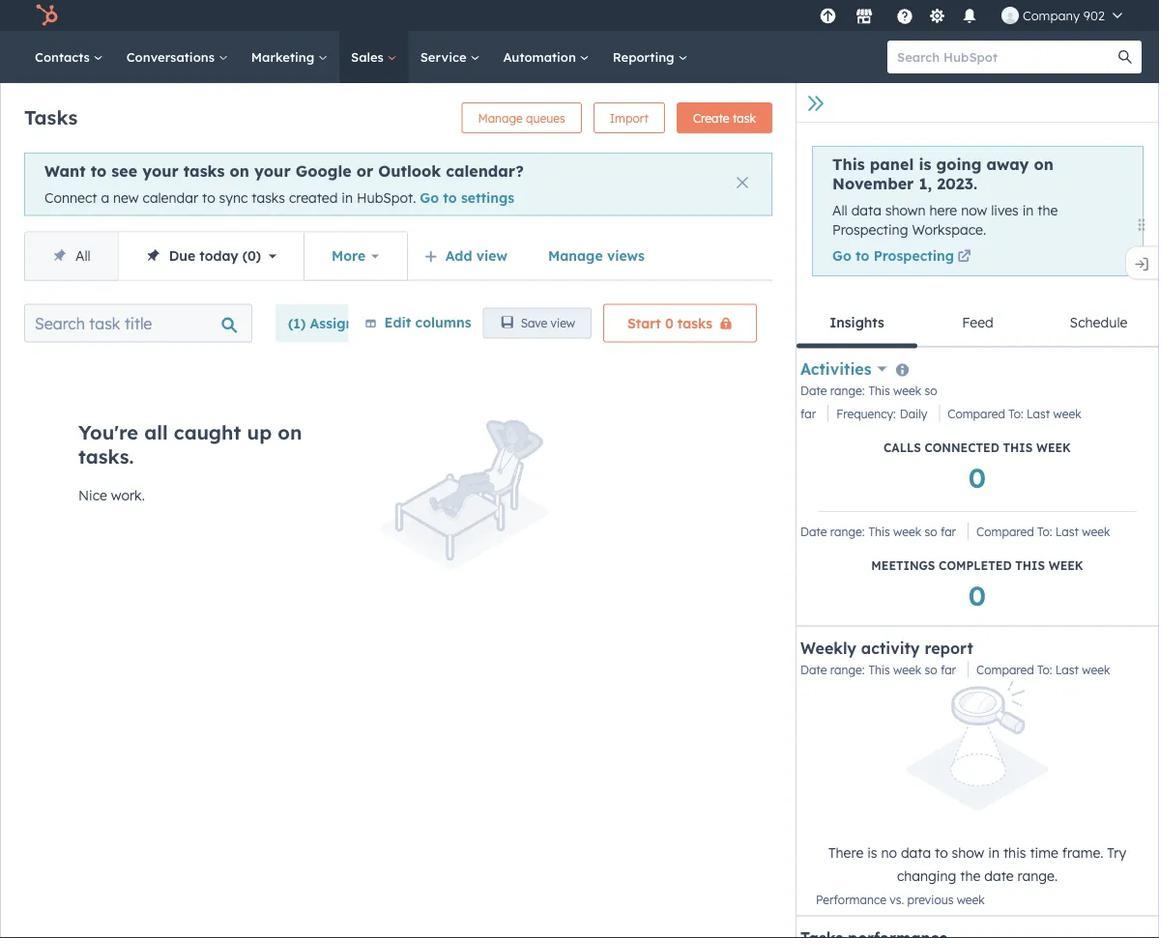 Task type: describe. For each thing, give the bounding box(es) containing it.
compared inside meetings completed this week element
[[977, 525, 1034, 539]]

upgrade link
[[816, 5, 840, 26]]

so inside meetings completed this week element
[[925, 525, 937, 539]]

activities
[[801, 359, 872, 379]]

2 vertical spatial compared to: last week
[[977, 663, 1110, 678]]

columns
[[415, 314, 471, 330]]

show
[[952, 845, 985, 862]]

want to see your tasks on your google or outlook calendar? connect a new calendar to sync tasks created in hubspot. go to settings
[[44, 161, 524, 206]]

created
[[289, 190, 338, 206]]

last inside meetings completed this week element
[[1056, 525, 1079, 539]]

more button
[[304, 233, 407, 280]]

so inside this week so far
[[925, 384, 937, 398]]

outlook
[[378, 161, 441, 181]]

to: inside calls connected this week element
[[1009, 407, 1024, 421]]

connect
[[44, 190, 97, 206]]

all link
[[25, 233, 118, 280]]

nice work.
[[78, 487, 145, 504]]

range: inside meetings completed this week element
[[830, 525, 865, 539]]

this inside this week so far
[[869, 384, 890, 398]]

schedule
[[1070, 314, 1128, 331]]

contacts
[[35, 49, 94, 65]]

panel
[[870, 155, 914, 174]]

this inside this panel is going away on november 1, 2023.
[[833, 155, 865, 174]]

insights link
[[797, 300, 918, 348]]

0 vertical spatial tasks
[[184, 161, 225, 181]]

date inside calls connected this week element
[[801, 384, 827, 398]]

import
[[610, 111, 649, 125]]

import link
[[593, 102, 665, 133]]

views
[[607, 247, 645, 264]]

nice
[[78, 487, 107, 504]]

frequency:
[[837, 407, 896, 421]]

this panel is going away on november 1, 2023.
[[833, 155, 1054, 193]]

0 right today on the left of page
[[247, 247, 256, 264]]

save
[[521, 316, 548, 331]]

there is no data to show in this time frame. try changing the date range.
[[829, 845, 1127, 885]]

you're
[[78, 420, 138, 444]]

0 inside meetings completed this week element
[[969, 578, 986, 612]]

performance
[[816, 893, 887, 908]]

create task link
[[677, 102, 773, 133]]

add view button
[[412, 236, 524, 275]]

manage for manage views
[[548, 247, 603, 264]]

marketing link
[[240, 31, 339, 83]]

more
[[332, 248, 366, 265]]

due today ( 0 )
[[169, 247, 261, 264]]

the inside there is no data to show in this time frame. try changing the date range.
[[960, 868, 981, 885]]

)
[[256, 247, 261, 264]]

previous
[[907, 893, 954, 908]]

to inside there is no data to show in this time frame. try changing the date range.
[[935, 845, 948, 862]]

0 button for calls connected this week element on the right of the page
[[969, 459, 986, 496]]

performance vs. previous week
[[816, 893, 985, 908]]

manage queues link
[[462, 102, 582, 133]]

want
[[44, 161, 86, 181]]

the inside all data shown here now lives in the prospecting workspace.
[[1038, 202, 1058, 219]]

edit columns
[[384, 314, 471, 330]]

create
[[693, 111, 730, 125]]

hubspot image
[[35, 4, 58, 27]]

service link
[[409, 31, 492, 83]]

sales
[[351, 49, 387, 65]]

settings link
[[925, 5, 949, 26]]

compared inside calls connected this week element
[[948, 407, 1006, 421]]

frame.
[[1062, 845, 1104, 862]]

far inside meetings completed this week element
[[941, 525, 956, 539]]

insights
[[830, 314, 885, 331]]

calendar?
[[446, 161, 524, 181]]

automation link
[[492, 31, 601, 83]]

902
[[1084, 7, 1105, 23]]

navigation containing all
[[24, 232, 408, 281]]

in for prospecting
[[1023, 202, 1034, 219]]

1 your from the left
[[142, 161, 179, 181]]

feed link
[[918, 300, 1038, 346]]

is inside this panel is going away on november 1, 2023.
[[919, 155, 932, 174]]

sales link
[[339, 31, 409, 83]]

all for all
[[75, 247, 91, 264]]

help image
[[896, 9, 914, 26]]

service
[[420, 49, 470, 65]]

activity
[[861, 639, 920, 658]]

view for add view
[[476, 247, 508, 264]]

2 date range: this week so far from the top
[[801, 663, 956, 678]]

start 0 tasks
[[628, 315, 713, 332]]

you're all caught up on tasks.
[[78, 420, 302, 469]]

to: inside meetings completed this week element
[[1038, 525, 1052, 539]]

edit
[[384, 314, 411, 330]]

edit columns button
[[364, 311, 471, 335]]

schedule link
[[1038, 300, 1159, 346]]

manage views
[[548, 247, 645, 264]]

0 inside calls connected this week element
[[969, 461, 986, 494]]

go inside "go to prospecting" link
[[833, 248, 852, 265]]

tasks inside 'button'
[[678, 315, 713, 332]]

now
[[961, 202, 987, 219]]

to left settings
[[443, 190, 457, 206]]

search button
[[1109, 41, 1142, 73]]

(
[[242, 247, 247, 264]]

conversations link
[[115, 31, 240, 83]]

assignee
[[310, 315, 370, 332]]

work.
[[111, 487, 145, 504]]

all for all data shown here now lives in the prospecting workspace.
[[833, 202, 848, 219]]

tasks
[[24, 105, 78, 129]]

no
[[881, 845, 897, 862]]

here
[[930, 202, 957, 219]]

range.
[[1018, 868, 1058, 885]]

view for save view
[[551, 316, 575, 331]]

2 vertical spatial compared
[[977, 663, 1034, 678]]

on for tasks
[[230, 161, 249, 181]]

going
[[936, 155, 982, 174]]

sync
[[219, 190, 248, 206]]



Task type: locate. For each thing, give the bounding box(es) containing it.
feed
[[962, 314, 994, 331]]

data up changing
[[901, 845, 931, 862]]

notifications button
[[953, 0, 986, 31]]

shown
[[885, 202, 926, 219]]

1 horizontal spatial data
[[901, 845, 931, 862]]

up
[[247, 420, 272, 444]]

search image
[[1119, 50, 1132, 64]]

manage views link
[[536, 236, 657, 275]]

2 horizontal spatial tasks
[[678, 315, 713, 332]]

in right lives
[[1023, 202, 1034, 219]]

0 vertical spatial date range: this week so far
[[801, 525, 956, 539]]

0 vertical spatial is
[[919, 155, 932, 174]]

date inside meetings completed this week element
[[801, 525, 827, 539]]

1 vertical spatial all
[[75, 247, 91, 264]]

1 vertical spatial tasks
[[252, 190, 285, 206]]

0 horizontal spatial manage
[[478, 111, 523, 125]]

hubspot.
[[357, 190, 416, 206]]

tasks banner
[[24, 97, 773, 133]]

0 inside 'button'
[[665, 315, 674, 332]]

2 vertical spatial tasks
[[678, 315, 713, 332]]

daily
[[900, 407, 928, 421]]

0 horizontal spatial go
[[420, 190, 439, 206]]

conversations
[[126, 49, 218, 65]]

lives
[[991, 202, 1019, 219]]

automation
[[503, 49, 580, 65]]

company
[[1023, 7, 1080, 23]]

in for time
[[988, 845, 1000, 862]]

all inside all data shown here now lives in the prospecting workspace.
[[833, 202, 848, 219]]

1 vertical spatial compared to: last week
[[977, 525, 1110, 539]]

0 horizontal spatial the
[[960, 868, 981, 885]]

far down date range:
[[801, 407, 816, 421]]

2023.
[[937, 174, 978, 193]]

0 horizontal spatial tasks
[[184, 161, 225, 181]]

0 vertical spatial far
[[801, 407, 816, 421]]

1 vertical spatial last
[[1056, 525, 1079, 539]]

1 vertical spatial date range: this week so far
[[801, 663, 956, 678]]

data inside there is no data to show in this time frame. try changing the date range.
[[901, 845, 931, 862]]

2 date from the top
[[801, 525, 827, 539]]

manage left queues
[[478, 111, 523, 125]]

0 horizontal spatial your
[[142, 161, 179, 181]]

navigation
[[24, 232, 408, 281]]

manage left 'views'
[[548, 247, 603, 264]]

link opens in a new window image
[[958, 249, 971, 268]]

go down outlook
[[420, 190, 439, 206]]

all
[[833, 202, 848, 219], [75, 247, 91, 264]]

1 date range: this week so far from the top
[[801, 525, 956, 539]]

all
[[144, 420, 168, 444]]

settings image
[[929, 8, 946, 26]]

this
[[1004, 845, 1026, 862]]

add view
[[446, 247, 508, 264]]

in right created
[[342, 190, 353, 206]]

hubspot link
[[23, 4, 73, 27]]

this week so far
[[801, 384, 937, 421]]

3 so from the top
[[925, 663, 937, 678]]

2 vertical spatial far
[[941, 663, 956, 678]]

in left this
[[988, 845, 1000, 862]]

want to see your tasks on your google or outlook calendar? alert
[[24, 153, 773, 216]]

1 vertical spatial date
[[801, 525, 827, 539]]

to up insights
[[856, 248, 870, 265]]

contacts link
[[23, 31, 115, 83]]

on up the sync
[[230, 161, 249, 181]]

your up 'calendar'
[[142, 161, 179, 181]]

1 date from the top
[[801, 384, 827, 398]]

november
[[833, 174, 914, 193]]

0 button
[[969, 459, 986, 496], [969, 577, 986, 614]]

2 horizontal spatial in
[[1023, 202, 1034, 219]]

on inside this panel is going away on november 1, 2023.
[[1034, 155, 1054, 174]]

view
[[476, 247, 508, 264], [551, 316, 575, 331]]

0 button inside meetings completed this week element
[[969, 577, 986, 614]]

2 so from the top
[[925, 525, 937, 539]]

data down november
[[851, 202, 882, 219]]

0 horizontal spatial in
[[342, 190, 353, 206]]

1 vertical spatial manage
[[548, 247, 603, 264]]

0 vertical spatial to:
[[1009, 407, 1024, 421]]

caught
[[174, 420, 241, 444]]

go inside want to see your tasks on your google or outlook calendar? connect a new calendar to sync tasks created in hubspot. go to settings
[[420, 190, 439, 206]]

date
[[801, 384, 827, 398], [801, 525, 827, 539], [801, 663, 827, 678]]

0 vertical spatial prospecting
[[833, 221, 908, 238]]

view inside popup button
[[476, 247, 508, 264]]

1 horizontal spatial view
[[551, 316, 575, 331]]

1 range: from the top
[[830, 384, 865, 398]]

1 horizontal spatial your
[[254, 161, 291, 181]]

a
[[101, 190, 109, 206]]

tasks right start
[[678, 315, 713, 332]]

2 your from the left
[[254, 161, 291, 181]]

range: inside calls connected this week element
[[830, 384, 865, 398]]

range:
[[830, 384, 865, 398], [830, 525, 865, 539], [830, 663, 865, 678]]

2 range: from the top
[[830, 525, 865, 539]]

1 vertical spatial the
[[960, 868, 981, 885]]

on right away
[[1034, 155, 1054, 174]]

prospecting
[[833, 221, 908, 238], [874, 248, 954, 265]]

1 vertical spatial data
[[901, 845, 931, 862]]

on for away
[[1034, 155, 1054, 174]]

start
[[628, 315, 661, 332]]

0 horizontal spatial all
[[75, 247, 91, 264]]

marketing
[[251, 49, 318, 65]]

is inside there is no data to show in this time frame. try changing the date range.
[[867, 845, 877, 862]]

help button
[[888, 0, 921, 31]]

compared to: last week inside meetings completed this week element
[[977, 525, 1110, 539]]

0 right start
[[665, 315, 674, 332]]

2 horizontal spatial on
[[1034, 155, 1054, 174]]

0 vertical spatial 0 button
[[969, 459, 986, 496]]

marketplaces image
[[856, 9, 873, 26]]

in inside all data shown here now lives in the prospecting workspace.
[[1023, 202, 1034, 219]]

0 vertical spatial date
[[801, 384, 827, 398]]

0 vertical spatial range:
[[830, 384, 865, 398]]

the
[[1038, 202, 1058, 219], [960, 868, 981, 885]]

this
[[833, 155, 865, 174], [869, 384, 890, 398], [869, 525, 890, 539], [869, 663, 890, 678]]

0 horizontal spatial data
[[851, 202, 882, 219]]

on inside you're all caught up on tasks.
[[278, 420, 302, 444]]

to left the sync
[[202, 190, 215, 206]]

0 horizontal spatial on
[[230, 161, 249, 181]]

date range: this week so far inside meetings completed this week element
[[801, 525, 956, 539]]

manage queues
[[478, 111, 565, 125]]

1 vertical spatial is
[[867, 845, 877, 862]]

tab list containing insights
[[797, 300, 1159, 348]]

Search HubSpot search field
[[888, 41, 1125, 73]]

go to prospecting link
[[833, 248, 975, 268]]

task
[[733, 111, 756, 125]]

date
[[985, 868, 1014, 885]]

go up insights
[[833, 248, 852, 265]]

close image
[[737, 177, 748, 189]]

tasks right the sync
[[252, 190, 285, 206]]

1 horizontal spatial manage
[[548, 247, 603, 264]]

is
[[919, 155, 932, 174], [867, 845, 877, 862]]

your up created
[[254, 161, 291, 181]]

0 vertical spatial the
[[1038, 202, 1058, 219]]

view right save
[[551, 316, 575, 331]]

view inside "button"
[[551, 316, 575, 331]]

far down calls connected this week element on the right of the page
[[941, 525, 956, 539]]

0 button up report
[[969, 577, 986, 614]]

in inside want to see your tasks on your google or outlook calendar? connect a new calendar to sync tasks created in hubspot. go to settings
[[342, 190, 353, 206]]

data inside all data shown here now lives in the prospecting workspace.
[[851, 202, 882, 219]]

notifications image
[[961, 9, 978, 26]]

the down show
[[960, 868, 981, 885]]

1 horizontal spatial all
[[833, 202, 848, 219]]

1 horizontal spatial tasks
[[252, 190, 285, 206]]

0 up report
[[969, 578, 986, 612]]

(1)
[[288, 315, 306, 332]]

0 vertical spatial all
[[833, 202, 848, 219]]

0 vertical spatial view
[[476, 247, 508, 264]]

calendar
[[143, 190, 198, 206]]

0 vertical spatial so
[[925, 384, 937, 398]]

add
[[446, 247, 472, 264]]

go to settings link
[[420, 190, 514, 206]]

is right panel
[[919, 155, 932, 174]]

all down november
[[833, 202, 848, 219]]

mateo roberts image
[[1002, 7, 1019, 24]]

0 vertical spatial data
[[851, 202, 882, 219]]

0 up meetings completed this week element
[[969, 461, 986, 494]]

start 0 tasks button
[[603, 304, 757, 343]]

settings
[[461, 190, 514, 206]]

1 0 button from the top
[[969, 459, 986, 496]]

weekly
[[801, 639, 857, 658]]

on inside want to see your tasks on your google or outlook calendar? connect a new calendar to sync tasks created in hubspot. go to settings
[[230, 161, 249, 181]]

1,
[[919, 174, 932, 193]]

try
[[1107, 845, 1127, 862]]

is left the no
[[867, 845, 877, 862]]

tasks up the sync
[[184, 161, 225, 181]]

tab list
[[797, 300, 1159, 348]]

3 range: from the top
[[830, 663, 865, 678]]

today
[[199, 247, 238, 264]]

calls connected this week element
[[801, 379, 1154, 504]]

2 vertical spatial last
[[1056, 663, 1079, 678]]

far down report
[[941, 663, 956, 678]]

1 vertical spatial range:
[[830, 525, 865, 539]]

meetings completed this week element
[[801, 520, 1154, 622]]

0 vertical spatial manage
[[478, 111, 523, 125]]

manage for manage queues
[[478, 111, 523, 125]]

data
[[851, 202, 882, 219], [901, 845, 931, 862]]

away
[[987, 155, 1029, 174]]

save view button
[[483, 308, 592, 339]]

0 vertical spatial last
[[1027, 407, 1050, 421]]

0 vertical spatial go
[[420, 190, 439, 206]]

last inside calls connected this week element
[[1027, 407, 1050, 421]]

0 button up meetings completed this week element
[[969, 459, 986, 496]]

1 vertical spatial go
[[833, 248, 852, 265]]

1 horizontal spatial is
[[919, 155, 932, 174]]

there
[[829, 845, 864, 862]]

so
[[925, 384, 937, 398], [925, 525, 937, 539], [925, 663, 937, 678]]

0 horizontal spatial is
[[867, 845, 877, 862]]

(1) assignee button
[[276, 304, 396, 343]]

workspace.
[[912, 221, 986, 238]]

0 vertical spatial compared to: last week
[[948, 407, 1082, 421]]

view right add
[[476, 247, 508, 264]]

1 so from the top
[[925, 384, 937, 398]]

1 vertical spatial 0 button
[[969, 577, 986, 614]]

2 vertical spatial to:
[[1038, 663, 1052, 678]]

1 vertical spatial so
[[925, 525, 937, 539]]

to:
[[1009, 407, 1024, 421], [1038, 525, 1052, 539], [1038, 663, 1052, 678]]

prospecting up go to prospecting on the right top of page
[[833, 221, 908, 238]]

weekly activity report
[[801, 639, 973, 658]]

1 vertical spatial prospecting
[[874, 248, 954, 265]]

manage inside tasks banner
[[478, 111, 523, 125]]

save view
[[521, 316, 575, 331]]

0
[[247, 247, 256, 264], [665, 315, 674, 332], [969, 461, 986, 494], [969, 578, 986, 612]]

all down connect
[[75, 247, 91, 264]]

1 vertical spatial far
[[941, 525, 956, 539]]

1 horizontal spatial the
[[1038, 202, 1058, 219]]

prospecting inside all data shown here now lives in the prospecting workspace.
[[833, 221, 908, 238]]

to left show
[[935, 845, 948, 862]]

queues
[[526, 111, 565, 125]]

company 902 menu
[[814, 0, 1136, 31]]

2 0 button from the top
[[969, 577, 986, 614]]

2 vertical spatial date
[[801, 663, 827, 678]]

in
[[342, 190, 353, 206], [1023, 202, 1034, 219], [988, 845, 1000, 862]]

report
[[925, 639, 973, 658]]

create task
[[693, 111, 756, 125]]

to left the see
[[91, 161, 107, 181]]

0 vertical spatial compared
[[948, 407, 1006, 421]]

tasks.
[[78, 444, 134, 469]]

1 horizontal spatial on
[[278, 420, 302, 444]]

date range: this week so far
[[801, 525, 956, 539], [801, 663, 956, 678]]

week inside this week so far
[[894, 384, 922, 398]]

manage
[[478, 111, 523, 125], [548, 247, 603, 264]]

0 horizontal spatial view
[[476, 247, 508, 264]]

link opens in a new window image
[[958, 251, 971, 265]]

company 902
[[1023, 7, 1105, 23]]

date range:
[[801, 384, 865, 398]]

on right up
[[278, 420, 302, 444]]

all inside "link"
[[75, 247, 91, 264]]

2 vertical spatial range:
[[830, 663, 865, 678]]

upgrade image
[[819, 8, 837, 26]]

frequency: daily
[[837, 407, 928, 421]]

far inside this week so far
[[801, 407, 816, 421]]

3 date from the top
[[801, 663, 827, 678]]

due
[[169, 247, 195, 264]]

1 vertical spatial view
[[551, 316, 575, 331]]

0 button inside calls connected this week element
[[969, 459, 986, 496]]

prospecting down the workspace.
[[874, 248, 954, 265]]

the right lives
[[1038, 202, 1058, 219]]

1 horizontal spatial in
[[988, 845, 1000, 862]]

reporting link
[[601, 31, 700, 83]]

in inside there is no data to show in this time frame. try changing the date range.
[[988, 845, 1000, 862]]

1 vertical spatial compared
[[977, 525, 1034, 539]]

see
[[112, 161, 137, 181]]

on
[[1034, 155, 1054, 174], [230, 161, 249, 181], [278, 420, 302, 444]]

0 button for meetings completed this week element
[[969, 577, 986, 614]]

2 vertical spatial so
[[925, 663, 937, 678]]

go to prospecting
[[833, 248, 954, 265]]

(1) assignee
[[288, 315, 370, 332]]

1 vertical spatial to:
[[1038, 525, 1052, 539]]

1 horizontal spatial go
[[833, 248, 852, 265]]

compared to: last week inside calls connected this week element
[[948, 407, 1082, 421]]

Search task title search field
[[24, 304, 252, 343]]



Task type: vqa. For each thing, say whether or not it's contained in the screenshot.
Manage inside Tasks banner
yes



